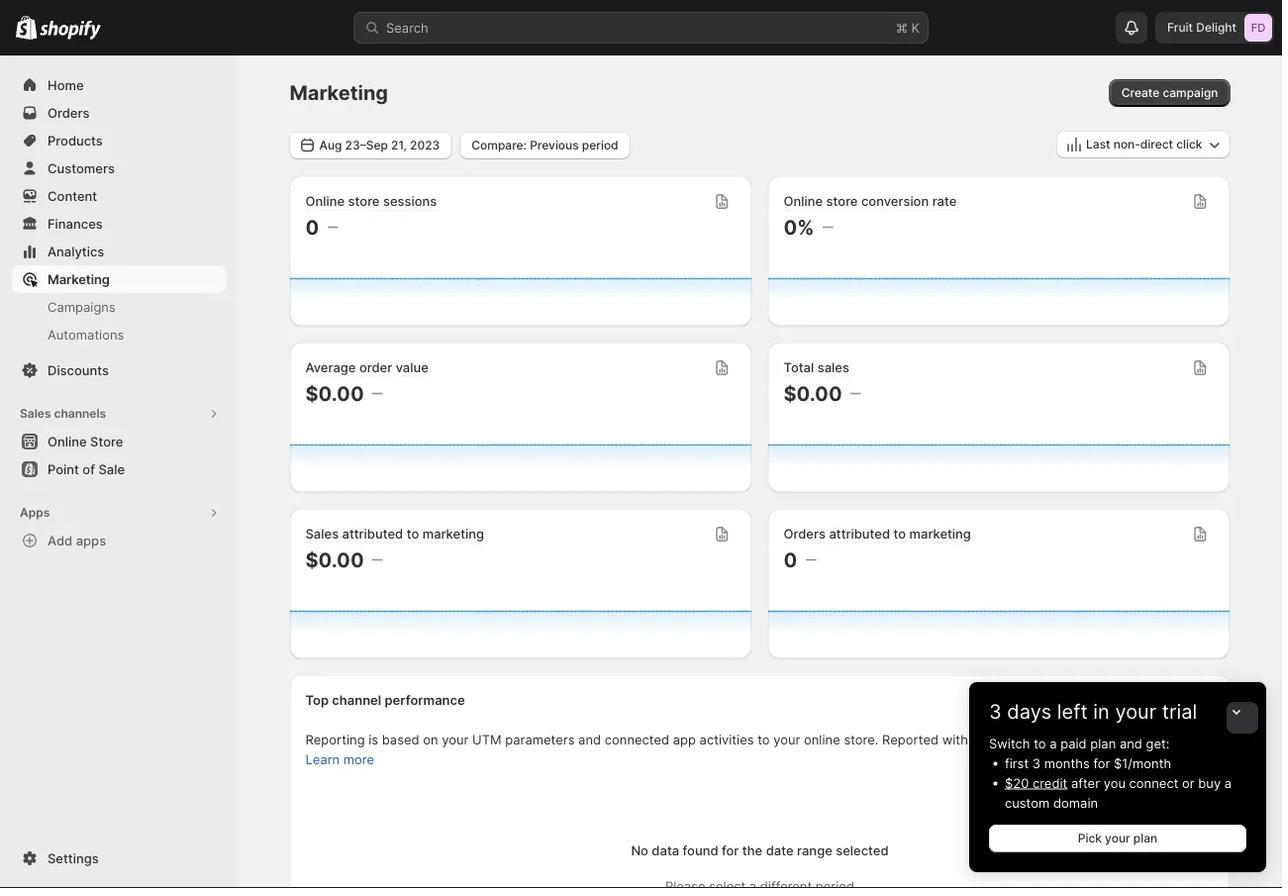 Task type: vqa. For each thing, say whether or not it's contained in the screenshot.
0 Attributed
yes



Task type: locate. For each thing, give the bounding box(es) containing it.
reporting is based on your utm parameters and connected app activities to your online store. reported with a 30-day attribution window. learn more
[[305, 732, 1147, 767]]

0 horizontal spatial 0
[[305, 215, 319, 239]]

store
[[348, 194, 380, 209], [826, 194, 858, 209]]

sessions
[[383, 194, 437, 209]]

2 store from the left
[[826, 194, 858, 209]]

$0.00 down sales attributed to marketing
[[305, 548, 364, 572]]

point of sale
[[48, 461, 125, 477]]

and up the $1/month
[[1120, 736, 1143, 751]]

$0.00 down the total sales
[[784, 381, 842, 406]]

aug 23–sep 21, 2023
[[319, 138, 440, 152]]

1 horizontal spatial 0
[[784, 548, 797, 572]]

left
[[1057, 700, 1088, 724]]

your right on
[[442, 732, 469, 748]]

3 right first
[[1033, 756, 1041, 771]]

fruit delight
[[1167, 20, 1237, 35]]

$1/month
[[1114, 756, 1172, 771]]

online store
[[48, 434, 123, 449]]

for inside 3 days left in your trial element
[[1094, 756, 1110, 771]]

online down aug
[[305, 194, 345, 209]]

1 vertical spatial sales
[[305, 526, 339, 542]]

0 horizontal spatial no change image
[[805, 552, 816, 568]]

1 horizontal spatial no change image
[[822, 219, 833, 235]]

discounts
[[48, 362, 109, 378]]

0 horizontal spatial marketing
[[48, 271, 110, 287]]

online up point
[[48, 434, 87, 449]]

your right pick
[[1105, 831, 1131, 846]]

1 horizontal spatial marketing
[[290, 81, 388, 105]]

day
[[1005, 732, 1027, 748]]

point
[[48, 461, 79, 477]]

settings
[[48, 851, 99, 866]]

0 vertical spatial for
[[1094, 756, 1110, 771]]

learn more link
[[305, 752, 374, 767]]

2 marketing from the left
[[910, 526, 971, 542]]

for up you
[[1094, 756, 1110, 771]]

attributed
[[342, 526, 403, 542], [829, 526, 890, 542]]

top channel performance
[[305, 693, 465, 708]]

1 vertical spatial marketing
[[48, 271, 110, 287]]

more
[[343, 752, 374, 767]]

0 horizontal spatial 3
[[989, 700, 1002, 724]]

switch to a paid plan and get:
[[989, 736, 1170, 751]]

0 horizontal spatial store
[[348, 194, 380, 209]]

search
[[386, 20, 429, 35]]

⌘ k
[[896, 20, 920, 35]]

1 horizontal spatial plan
[[1134, 831, 1158, 846]]

no change image
[[327, 219, 338, 235], [372, 386, 383, 402], [372, 552, 383, 568]]

period
[[582, 138, 619, 152]]

0 horizontal spatial online
[[48, 434, 87, 449]]

settings link
[[12, 845, 226, 872]]

1 marketing from the left
[[423, 526, 484, 542]]

1 vertical spatial orders
[[784, 526, 826, 542]]

aug
[[319, 138, 342, 152]]

finances
[[48, 216, 103, 231]]

$20 credit link
[[1005, 775, 1068, 791]]

store for 0
[[348, 194, 380, 209]]

a left 30-
[[972, 732, 979, 748]]

21,
[[391, 138, 407, 152]]

analytics
[[48, 244, 104, 259]]

no change image
[[822, 219, 833, 235], [850, 386, 861, 402], [805, 552, 816, 568]]

total sales
[[784, 360, 850, 375]]

add apps button
[[12, 527, 226, 555]]

pick
[[1078, 831, 1102, 846]]

online up 0%
[[784, 194, 823, 209]]

no change image for attributed
[[372, 552, 383, 568]]

in
[[1094, 700, 1110, 724]]

no change image down order
[[372, 386, 383, 402]]

non-
[[1114, 137, 1141, 152]]

fruit delight image
[[1245, 14, 1272, 42]]

1 attributed from the left
[[342, 526, 403, 542]]

0 horizontal spatial a
[[972, 732, 979, 748]]

no change image down sales attributed to marketing
[[372, 552, 383, 568]]

2 horizontal spatial no change image
[[850, 386, 861, 402]]

shopify image
[[16, 15, 37, 39], [40, 20, 101, 40]]

based
[[382, 732, 420, 748]]

0 down orders attributed to marketing
[[784, 548, 797, 572]]

2 horizontal spatial a
[[1225, 775, 1232, 791]]

value
[[396, 360, 429, 375]]

1 vertical spatial for
[[722, 843, 739, 859]]

$0.00 for average
[[305, 381, 364, 406]]

orders for orders attributed to marketing
[[784, 526, 826, 542]]

1 horizontal spatial orders
[[784, 526, 826, 542]]

1 horizontal spatial marketing
[[910, 526, 971, 542]]

a inside reporting is based on your utm parameters and connected app activities to your online store. reported with a 30-day attribution window. learn more
[[972, 732, 979, 748]]

0 horizontal spatial sales
[[20, 407, 51, 421]]

no data found for the date range selected
[[631, 843, 889, 859]]

0 for online
[[305, 215, 319, 239]]

0 vertical spatial orders
[[48, 105, 90, 120]]

marketing down analytics
[[48, 271, 110, 287]]

a
[[972, 732, 979, 748], [1050, 736, 1057, 751], [1225, 775, 1232, 791]]

1 store from the left
[[348, 194, 380, 209]]

0 vertical spatial no change image
[[327, 219, 338, 235]]

marketing
[[290, 81, 388, 105], [48, 271, 110, 287]]

1 horizontal spatial online
[[305, 194, 345, 209]]

aug 23–sep 21, 2023 button
[[290, 131, 452, 159]]

3 days left in your trial
[[989, 700, 1198, 724]]

products link
[[12, 127, 226, 154]]

performance
[[385, 693, 465, 708]]

for left "the"
[[722, 843, 739, 859]]

no change image for 0
[[805, 552, 816, 568]]

attributed for 0
[[829, 526, 890, 542]]

1 horizontal spatial and
[[1120, 736, 1143, 751]]

0 for orders
[[784, 548, 797, 572]]

0 horizontal spatial attributed
[[342, 526, 403, 542]]

and inside 3 days left in your trial element
[[1120, 736, 1143, 751]]

1 horizontal spatial attributed
[[829, 526, 890, 542]]

1 vertical spatial plan
[[1134, 831, 1158, 846]]

online
[[305, 194, 345, 209], [784, 194, 823, 209], [48, 434, 87, 449]]

marketing for $0.00
[[423, 526, 484, 542]]

0 vertical spatial marketing
[[290, 81, 388, 105]]

no change image down online store sessions
[[327, 219, 338, 235]]

plan
[[1091, 736, 1116, 751], [1134, 831, 1158, 846]]

plan down after you connect or buy a custom domain
[[1134, 831, 1158, 846]]

0 vertical spatial 0
[[305, 215, 319, 239]]

after
[[1071, 775, 1100, 791]]

range
[[797, 843, 833, 859]]

$0.00 for sales
[[305, 548, 364, 572]]

marketing up aug
[[290, 81, 388, 105]]

sales inside button
[[20, 407, 51, 421]]

1 horizontal spatial sales
[[305, 526, 339, 542]]

0 horizontal spatial shopify image
[[16, 15, 37, 39]]

2 vertical spatial no change image
[[372, 552, 383, 568]]

1 horizontal spatial for
[[1094, 756, 1110, 771]]

attribution
[[1031, 732, 1094, 748]]

automations link
[[12, 321, 226, 349]]

3 inside dropdown button
[[989, 700, 1002, 724]]

switch
[[989, 736, 1030, 751]]

domain
[[1054, 795, 1098, 811]]

$20
[[1005, 775, 1029, 791]]

$20 credit
[[1005, 775, 1068, 791]]

store left sessions
[[348, 194, 380, 209]]

3 up 30-
[[989, 700, 1002, 724]]

create
[[1122, 86, 1160, 100]]

store left conversion
[[826, 194, 858, 209]]

2 attributed from the left
[[829, 526, 890, 542]]

1 horizontal spatial store
[[826, 194, 858, 209]]

0 vertical spatial 3
[[989, 700, 1002, 724]]

a left paid
[[1050, 736, 1057, 751]]

1 vertical spatial no change image
[[850, 386, 861, 402]]

1 horizontal spatial 3
[[1033, 756, 1041, 771]]

0 down online store sessions
[[305, 215, 319, 239]]

store
[[90, 434, 123, 449]]

your left the online
[[774, 732, 800, 748]]

⌘
[[896, 20, 908, 35]]

point of sale button
[[0, 456, 238, 483]]

with
[[942, 732, 968, 748]]

your up window.
[[1115, 700, 1157, 724]]

0 horizontal spatial orders
[[48, 105, 90, 120]]

0 horizontal spatial plan
[[1091, 736, 1116, 751]]

0 horizontal spatial for
[[722, 843, 739, 859]]

online for 0
[[305, 194, 345, 209]]

paid
[[1061, 736, 1087, 751]]

home
[[48, 77, 84, 93]]

0 horizontal spatial and
[[578, 732, 601, 748]]

0 vertical spatial plan
[[1091, 736, 1116, 751]]

pick your plan link
[[989, 825, 1247, 853]]

1 vertical spatial no change image
[[372, 386, 383, 402]]

2 vertical spatial no change image
[[805, 552, 816, 568]]

2 horizontal spatial online
[[784, 194, 823, 209]]

0 vertical spatial no change image
[[822, 219, 833, 235]]

sales channels
[[20, 407, 106, 421]]

trial
[[1162, 700, 1198, 724]]

previous
[[530, 138, 579, 152]]

1 horizontal spatial shopify image
[[40, 20, 101, 40]]

add
[[48, 533, 73, 548]]

date
[[766, 843, 794, 859]]

plan up first 3 months for $1/month
[[1091, 736, 1116, 751]]

selected
[[836, 843, 889, 859]]

fruit
[[1167, 20, 1193, 35]]

first 3 months for $1/month
[[1005, 756, 1172, 771]]

attributed for $0.00
[[342, 526, 403, 542]]

and left connected
[[578, 732, 601, 748]]

a right buy
[[1225, 775, 1232, 791]]

after you connect or buy a custom domain
[[1005, 775, 1232, 811]]

1 vertical spatial 0
[[784, 548, 797, 572]]

channels
[[54, 407, 106, 421]]

window.
[[1097, 732, 1147, 748]]

compare: previous period button
[[460, 131, 630, 159]]

found
[[683, 843, 718, 859]]

$0.00 down average
[[305, 381, 364, 406]]

0 horizontal spatial marketing
[[423, 526, 484, 542]]

sales channels button
[[12, 400, 226, 428]]

0 vertical spatial sales
[[20, 407, 51, 421]]



Task type: describe. For each thing, give the bounding box(es) containing it.
23–sep
[[345, 138, 388, 152]]

on
[[423, 732, 438, 748]]

sales attributed to marketing
[[305, 526, 484, 542]]

days
[[1007, 700, 1052, 724]]

content link
[[12, 182, 226, 210]]

learn
[[305, 752, 340, 767]]

online for 0%
[[784, 194, 823, 209]]

credit
[[1033, 775, 1068, 791]]

parameters
[[505, 732, 575, 748]]

utm
[[472, 732, 502, 748]]

automations
[[48, 327, 124, 342]]

no change image for order
[[372, 386, 383, 402]]

sales for sales attributed to marketing
[[305, 526, 339, 542]]

orders attributed to marketing
[[784, 526, 971, 542]]

online store conversion rate
[[784, 194, 957, 209]]

apps
[[20, 506, 50, 520]]

connected
[[605, 732, 670, 748]]

3 days left in your trial element
[[969, 734, 1267, 872]]

buy
[[1199, 775, 1221, 791]]

for for found
[[722, 843, 739, 859]]

connect
[[1129, 775, 1179, 791]]

store for 0%
[[826, 194, 858, 209]]

online store button
[[0, 428, 238, 456]]

your inside 3 days left in your trial dropdown button
[[1115, 700, 1157, 724]]

no
[[631, 843, 649, 859]]

is
[[369, 732, 378, 748]]

point of sale link
[[12, 456, 226, 483]]

to inside 3 days left in your trial element
[[1034, 736, 1046, 751]]

to inside reporting is based on your utm parameters and connected app activities to your online store. reported with a 30-day attribution window. learn more
[[758, 732, 770, 748]]

conversion
[[861, 194, 929, 209]]

order
[[359, 360, 392, 375]]

k
[[912, 20, 920, 35]]

marketing for 0
[[910, 526, 971, 542]]

total
[[784, 360, 814, 375]]

home link
[[12, 71, 226, 99]]

products
[[48, 133, 103, 148]]

online inside button
[[48, 434, 87, 449]]

and inside reporting is based on your utm parameters and connected app activities to your online store. reported with a 30-day attribution window. learn more
[[578, 732, 601, 748]]

campaigns
[[48, 299, 116, 314]]

reporting
[[305, 732, 365, 748]]

$0.00 for total
[[784, 381, 842, 406]]

orders for orders
[[48, 105, 90, 120]]

first
[[1005, 756, 1029, 771]]

a inside after you connect or buy a custom domain
[[1225, 775, 1232, 791]]

apps
[[76, 533, 106, 548]]

0%
[[784, 215, 814, 239]]

finances link
[[12, 210, 226, 238]]

apps button
[[12, 499, 226, 527]]

no change image for 0%
[[822, 219, 833, 235]]

or
[[1182, 775, 1195, 791]]

no change image for store
[[327, 219, 338, 235]]

no change image for $0.00
[[850, 386, 861, 402]]

click
[[1177, 137, 1203, 152]]

top
[[305, 693, 329, 708]]

compare: previous period
[[472, 138, 619, 152]]

custom
[[1005, 795, 1050, 811]]

rate
[[932, 194, 957, 209]]

direct
[[1141, 137, 1174, 152]]

reported
[[882, 732, 939, 748]]

last non-direct click button
[[1057, 131, 1230, 158]]

campaign
[[1163, 86, 1219, 100]]

the
[[742, 843, 763, 859]]

1 vertical spatial 3
[[1033, 756, 1041, 771]]

plan inside pick your plan link
[[1134, 831, 1158, 846]]

customers
[[48, 160, 115, 176]]

online store sessions
[[305, 194, 437, 209]]

sale
[[98, 461, 125, 477]]

sales for sales channels
[[20, 407, 51, 421]]

data
[[652, 843, 679, 859]]

3 days left in your trial button
[[969, 682, 1267, 724]]

customers link
[[12, 154, 226, 182]]

store.
[[844, 732, 879, 748]]

2023
[[410, 138, 440, 152]]

marketing link
[[12, 265, 226, 293]]

discounts link
[[12, 356, 226, 384]]

1 horizontal spatial a
[[1050, 736, 1057, 751]]

last
[[1086, 137, 1111, 152]]

create campaign
[[1122, 86, 1219, 100]]

online
[[804, 732, 840, 748]]

your inside pick your plan link
[[1105, 831, 1131, 846]]

analytics link
[[12, 238, 226, 265]]

for for months
[[1094, 756, 1110, 771]]

average order value
[[305, 360, 429, 375]]



